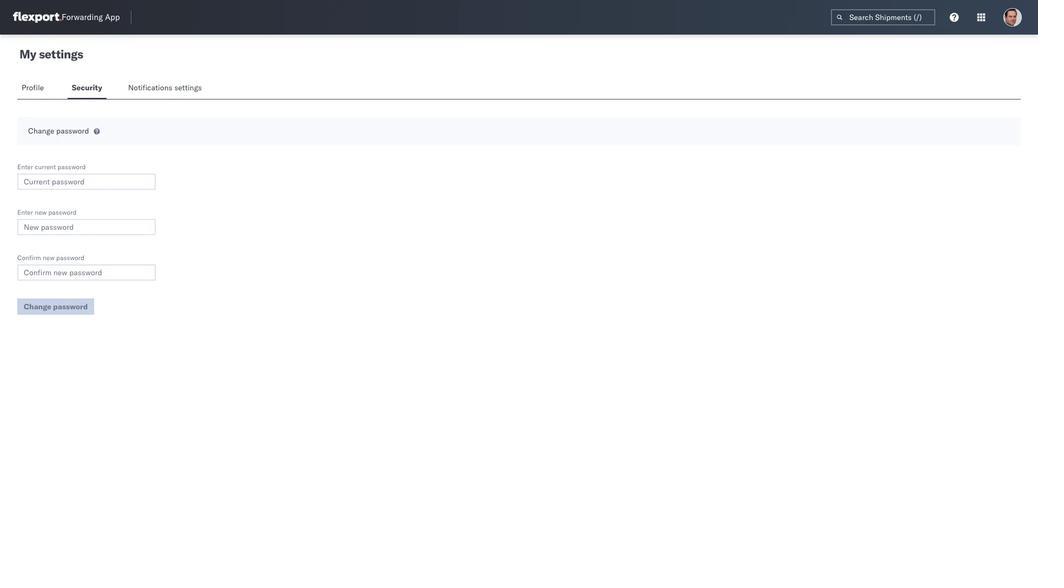 Task type: describe. For each thing, give the bounding box(es) containing it.
password for confirm new password
[[56, 254, 84, 262]]

settings for my settings
[[39, 47, 83, 62]]

forwarding app link
[[13, 12, 120, 23]]

forwarding
[[62, 12, 103, 22]]

profile button
[[17, 78, 50, 99]]

my
[[19, 47, 36, 62]]

notifications settings button
[[124, 78, 211, 99]]

new for enter
[[35, 208, 47, 216]]

password for enter new password
[[48, 208, 77, 216]]

password right change at the left of the page
[[56, 126, 89, 136]]

app
[[105, 12, 120, 22]]

settings for notifications settings
[[174, 83, 202, 93]]

Current password password field
[[17, 174, 156, 190]]

new for confirm
[[43, 254, 55, 262]]

profile
[[22, 83, 44, 93]]

change password
[[28, 126, 89, 136]]

confirm
[[17, 254, 41, 262]]

confirm new password
[[17, 254, 84, 262]]

security
[[72, 83, 102, 93]]



Task type: vqa. For each thing, say whether or not it's contained in the screenshot.
the rightmost TECH
no



Task type: locate. For each thing, give the bounding box(es) containing it.
settings right notifications
[[174, 83, 202, 93]]

my settings
[[19, 47, 83, 62]]

enter current password
[[17, 163, 86, 171]]

0 vertical spatial enter
[[17, 163, 33, 171]]

password
[[56, 126, 89, 136], [58, 163, 86, 171], [48, 208, 77, 216], [56, 254, 84, 262]]

enter for enter current password
[[17, 163, 33, 171]]

settings right my
[[39, 47, 83, 62]]

New password password field
[[17, 219, 156, 235]]

forwarding app
[[62, 12, 120, 22]]

change
[[28, 126, 54, 136]]

new right the confirm
[[43, 254, 55, 262]]

1 vertical spatial new
[[43, 254, 55, 262]]

enter left current on the top left of page
[[17, 163, 33, 171]]

password up new password password field
[[48, 208, 77, 216]]

enter up the confirm
[[17, 208, 33, 216]]

security button
[[67, 78, 107, 99]]

1 vertical spatial settings
[[174, 83, 202, 93]]

2 enter from the top
[[17, 208, 33, 216]]

new down current on the top left of page
[[35, 208, 47, 216]]

password for enter current password
[[58, 163, 86, 171]]

settings inside notifications settings button
[[174, 83, 202, 93]]

notifications
[[128, 83, 172, 93]]

new
[[35, 208, 47, 216], [43, 254, 55, 262]]

1 enter from the top
[[17, 163, 33, 171]]

Confirm new password password field
[[17, 265, 156, 281]]

settings
[[39, 47, 83, 62], [174, 83, 202, 93]]

0 vertical spatial new
[[35, 208, 47, 216]]

0 horizontal spatial settings
[[39, 47, 83, 62]]

notifications settings
[[128, 83, 202, 93]]

password up confirm new password password field
[[56, 254, 84, 262]]

Search Shipments (/) text field
[[831, 9, 936, 25]]

password up the current password password field
[[58, 163, 86, 171]]

flexport. image
[[13, 12, 62, 23]]

enter for enter new password
[[17, 208, 33, 216]]

enter
[[17, 163, 33, 171], [17, 208, 33, 216]]

0 vertical spatial settings
[[39, 47, 83, 62]]

1 vertical spatial enter
[[17, 208, 33, 216]]

current
[[35, 163, 56, 171]]

enter new password
[[17, 208, 77, 216]]

1 horizontal spatial settings
[[174, 83, 202, 93]]



